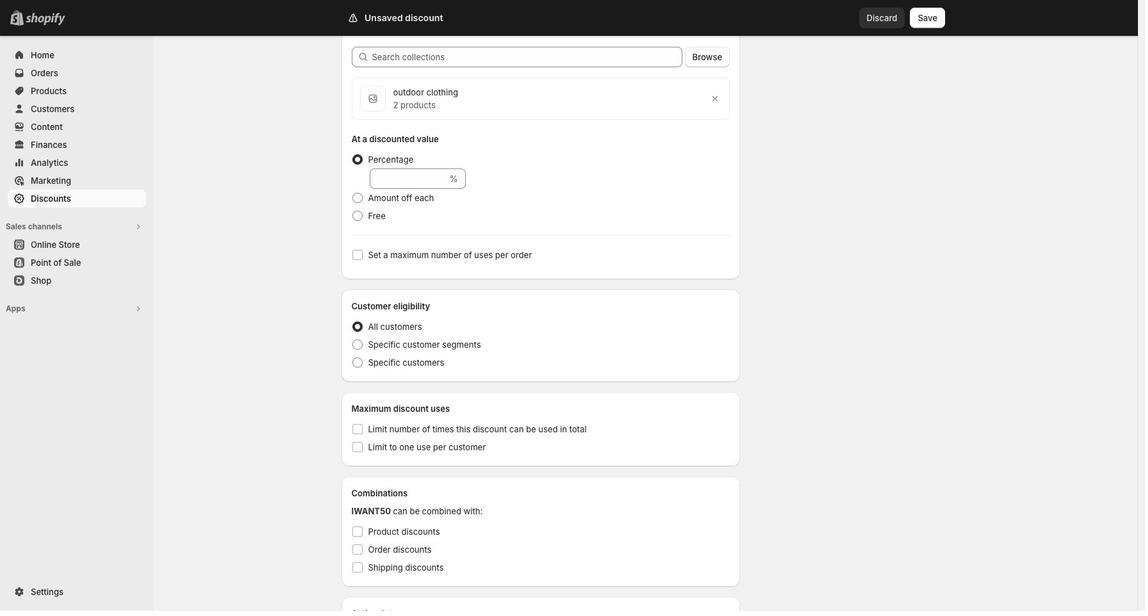 Task type: describe. For each thing, give the bounding box(es) containing it.
Search collections text field
[[372, 47, 683, 67]]



Task type: locate. For each thing, give the bounding box(es) containing it.
shopify image
[[26, 13, 65, 26]]

None text field
[[370, 169, 447, 189]]



Task type: vqa. For each thing, say whether or not it's contained in the screenshot.
'United States (+1)' image
no



